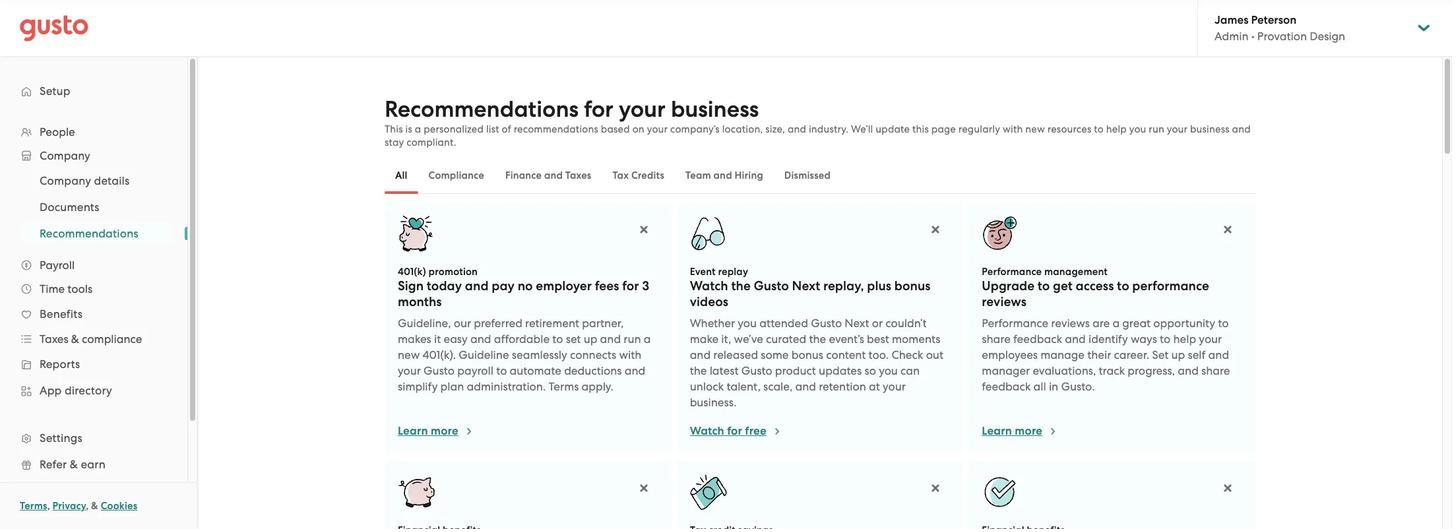 Task type: locate. For each thing, give the bounding box(es) containing it.
1 , from the left
[[47, 500, 50, 512]]

0 vertical spatial bonus
[[895, 279, 931, 294]]

pay
[[492, 279, 515, 294]]

learn down 'manager'
[[982, 424, 1013, 438]]

1 horizontal spatial the
[[732, 279, 751, 294]]

recommendations down documents link at the top left of page
[[40, 227, 139, 240]]

reports link
[[13, 353, 174, 376]]

next up the event's
[[845, 317, 870, 330]]

0 vertical spatial new
[[1026, 123, 1046, 135]]

to right "resources" at the right top
[[1095, 123, 1104, 135]]

learn for sign today and pay no employer fees for 3 months
[[398, 424, 428, 438]]

, left "cookies" button
[[86, 500, 89, 512]]

1 vertical spatial run
[[624, 333, 641, 346]]

0 vertical spatial watch
[[690, 279, 729, 294]]

your
[[619, 96, 666, 123], [647, 123, 668, 135], [1168, 123, 1188, 135], [1200, 333, 1223, 346], [398, 364, 421, 378], [883, 380, 906, 393]]

talent,
[[727, 380, 761, 393]]

learn more for upgrade to get access to performance reviews
[[982, 424, 1043, 438]]

affordable
[[494, 333, 550, 346]]

2 performance from the top
[[982, 317, 1049, 330]]

up up connects
[[584, 333, 598, 346]]

new left "resources" at the right top
[[1026, 123, 1046, 135]]

performance up upgrade
[[982, 266, 1043, 278]]

bonus up product on the right
[[792, 349, 824, 362]]

watch inside the 'event replay watch the gusto next replay, plus bonus videos'
[[690, 279, 729, 294]]

up inside guideline, our preferred retirement partner, makes it easy and affordable to set up and run a new 401(k). guideline seamlessly connects with your gusto payroll to automate deductions and simplify plan administration. terms apply.
[[584, 333, 598, 346]]

to right opportunity
[[1219, 317, 1229, 330]]

1 vertical spatial business
[[1191, 123, 1230, 135]]

1 horizontal spatial taxes
[[566, 170, 592, 182]]

recommendations for recommendations for your business this is a personalized list of recommendations based on your company's location, size, and industry. we'll update this page regularly with new resources to help you run your business and stay compliant.
[[385, 96, 579, 123]]

taxes inside taxes & compliance dropdown button
[[40, 333, 68, 346]]

preferred
[[474, 317, 523, 330]]

0 horizontal spatial ,
[[47, 500, 50, 512]]

1 vertical spatial company
[[40, 174, 91, 187]]

company
[[40, 149, 90, 162], [40, 174, 91, 187]]

learn more link down all on the right bottom of the page
[[982, 424, 1059, 440]]

1 vertical spatial for
[[623, 279, 639, 294]]

2 vertical spatial the
[[690, 364, 707, 378]]

run
[[1150, 123, 1165, 135], [624, 333, 641, 346]]

2 vertical spatial you
[[879, 364, 898, 378]]

feedback up manage
[[1014, 333, 1063, 346]]

list
[[0, 120, 187, 529], [0, 168, 187, 247]]

2 horizontal spatial the
[[810, 333, 827, 346]]

0 vertical spatial next
[[793, 279, 821, 294]]

2 horizontal spatial a
[[1113, 317, 1120, 330]]

recommendations inside recommendations for your business this is a personalized list of recommendations based on your company's location, size, and industry. we'll update this page regularly with new resources to help you run your business and stay compliant.
[[385, 96, 579, 123]]

taxes
[[566, 170, 592, 182], [40, 333, 68, 346]]

1 company from the top
[[40, 149, 90, 162]]

& down benefits
[[71, 333, 79, 346]]

0 vertical spatial up
[[584, 333, 598, 346]]

it
[[434, 333, 441, 346]]

1 vertical spatial you
[[738, 317, 757, 330]]

watch down business.
[[690, 424, 725, 438]]

1 learn from the left
[[398, 424, 428, 438]]

0 horizontal spatial recommendations
[[40, 227, 139, 240]]

share up employees
[[982, 333, 1011, 346]]

plan
[[441, 380, 464, 393]]

for left 3
[[623, 279, 639, 294]]

and
[[788, 123, 807, 135], [1233, 123, 1251, 135], [545, 170, 563, 182], [714, 170, 733, 182], [465, 279, 489, 294], [471, 333, 491, 346], [600, 333, 621, 346], [1066, 333, 1086, 346], [690, 349, 711, 362], [1209, 349, 1230, 362], [625, 364, 646, 378], [1179, 364, 1199, 378], [796, 380, 817, 393]]

dismissed
[[785, 170, 831, 182]]

make
[[690, 333, 719, 346]]

a right are at the right
[[1113, 317, 1120, 330]]

to right access
[[1118, 279, 1130, 294]]

0 vertical spatial for
[[584, 96, 614, 123]]

recommendations
[[385, 96, 579, 123], [40, 227, 139, 240]]

0 horizontal spatial learn more
[[398, 424, 459, 438]]

0 vertical spatial taxes
[[566, 170, 592, 182]]

latest
[[710, 364, 739, 378]]

couldn't
[[886, 317, 927, 330]]

1 vertical spatial terms
[[20, 500, 47, 512]]

the inside the 'event replay watch the gusto next replay, plus bonus videos'
[[732, 279, 751, 294]]

0 vertical spatial terms
[[549, 380, 579, 393]]

1 horizontal spatial with
[[1003, 123, 1023, 135]]

you inside recommendations for your business this is a personalized list of recommendations based on your company's location, size, and industry. we'll update this page regularly with new resources to help you run your business and stay compliant.
[[1130, 123, 1147, 135]]

with right connects
[[620, 349, 642, 362]]

1 vertical spatial performance
[[982, 317, 1049, 330]]

2 list from the top
[[0, 168, 187, 247]]

& inside refer & earn link
[[70, 458, 78, 471]]

gusto up the event's
[[811, 317, 842, 330]]

so
[[865, 364, 877, 378]]

& inside taxes & compliance dropdown button
[[71, 333, 79, 346]]

0 vertical spatial a
[[415, 123, 421, 135]]

learn more for sign today and pay no employer fees for 3 months
[[398, 424, 459, 438]]

2 learn more from the left
[[982, 424, 1043, 438]]

privacy
[[53, 500, 86, 512]]

taxes up reports
[[40, 333, 68, 346]]

1 more from the left
[[431, 424, 459, 438]]

recommendations up list
[[385, 96, 579, 123]]

employer
[[536, 279, 592, 294]]

time tools button
[[13, 277, 174, 301]]

today
[[427, 279, 462, 294]]

connects
[[570, 349, 617, 362]]

3
[[642, 279, 650, 294]]

app directory
[[40, 384, 112, 397]]

no
[[518, 279, 533, 294]]

a down 3
[[644, 333, 651, 346]]

0 vertical spatial performance
[[982, 266, 1043, 278]]

resources
[[1048, 123, 1092, 135]]

bonus right plus
[[895, 279, 931, 294]]

feedback
[[1014, 333, 1063, 346], [982, 380, 1031, 393]]

next inside whether you attended gusto next or couldn't make it, we've curated the event's best moments and released some bonus content too. check out the latest gusto product updates so you can unlock talent, scale, and retention at your business.
[[845, 317, 870, 330]]

your inside whether you attended gusto next or couldn't make it, we've curated the event's best moments and released some bonus content too. check out the latest gusto product updates so you can unlock talent, scale, and retention at your business.
[[883, 380, 906, 393]]

1 vertical spatial feedback
[[982, 380, 1031, 393]]

1 vertical spatial with
[[620, 349, 642, 362]]

recommendations for recommendations
[[40, 227, 139, 240]]

credits
[[632, 170, 665, 182]]

performance inside performance reviews are a great opportunity to share feedback and identify ways to help your employees manage their career. set up self and manager evaluations, track progress, and share feedback all in gusto.
[[982, 317, 1049, 330]]

2 vertical spatial a
[[644, 333, 651, 346]]

1 list from the top
[[0, 120, 187, 529]]

1 vertical spatial bonus
[[792, 349, 824, 362]]

it,
[[722, 333, 732, 346]]

1 horizontal spatial learn
[[982, 424, 1013, 438]]

0 horizontal spatial share
[[982, 333, 1011, 346]]

gusto up attended
[[754, 279, 789, 294]]

2 horizontal spatial for
[[728, 424, 743, 438]]

help down opportunity
[[1174, 333, 1197, 346]]

watch down event
[[690, 279, 729, 294]]

new inside recommendations for your business this is a personalized list of recommendations based on your company's location, size, and industry. we'll update this page regularly with new resources to help you run your business and stay compliant.
[[1026, 123, 1046, 135]]

1 horizontal spatial terms
[[549, 380, 579, 393]]

1 learn more link from the left
[[398, 424, 474, 440]]

on
[[633, 123, 645, 135]]

to
[[1095, 123, 1104, 135], [1038, 279, 1051, 294], [1118, 279, 1130, 294], [1219, 317, 1229, 330], [553, 333, 563, 346], [1161, 333, 1171, 346], [497, 364, 507, 378]]

retention
[[819, 380, 867, 393]]

next
[[793, 279, 821, 294], [845, 317, 870, 330]]

reviews down upgrade
[[982, 294, 1027, 310]]

great
[[1123, 317, 1151, 330]]

access
[[1076, 279, 1115, 294]]

bonus inside the 'event replay watch the gusto next replay, plus bonus videos'
[[895, 279, 931, 294]]

1 horizontal spatial ,
[[86, 500, 89, 512]]

learn more link down plan
[[398, 424, 474, 440]]

a right "is"
[[415, 123, 421, 135]]

time tools
[[40, 283, 93, 296]]

next inside the 'event replay watch the gusto next replay, plus bonus videos'
[[793, 279, 821, 294]]

0 horizontal spatial next
[[793, 279, 821, 294]]

curated
[[766, 333, 807, 346]]

0 horizontal spatial taxes
[[40, 333, 68, 346]]

recommendations
[[514, 123, 599, 135]]

0 horizontal spatial run
[[624, 333, 641, 346]]

directory
[[65, 384, 112, 397]]

up inside performance reviews are a great opportunity to share feedback and identify ways to help your employees manage their career. set up self and manager evaluations, track progress, and share feedback all in gusto.
[[1172, 349, 1186, 362]]

to inside recommendations for your business this is a personalized list of recommendations based on your company's location, size, and industry. we'll update this page regularly with new resources to help you run your business and stay compliant.
[[1095, 123, 1104, 135]]

1 horizontal spatial reviews
[[1052, 317, 1090, 330]]

0 horizontal spatial the
[[690, 364, 707, 378]]

company for company
[[40, 149, 90, 162]]

1 vertical spatial next
[[845, 317, 870, 330]]

1 vertical spatial recommendations
[[40, 227, 139, 240]]

a
[[415, 123, 421, 135], [1113, 317, 1120, 330], [644, 333, 651, 346]]

share
[[982, 333, 1011, 346], [1202, 364, 1231, 378]]

1 vertical spatial watch
[[690, 424, 725, 438]]

, left privacy link
[[47, 500, 50, 512]]

run inside recommendations for your business this is a personalized list of recommendations based on your company's location, size, and industry. we'll update this page regularly with new resources to help you run your business and stay compliant.
[[1150, 123, 1165, 135]]

0 horizontal spatial terms
[[20, 500, 47, 512]]

1 learn more from the left
[[398, 424, 459, 438]]

1 horizontal spatial for
[[623, 279, 639, 294]]

performance up employees
[[982, 317, 1049, 330]]

team
[[686, 170, 711, 182]]

0 horizontal spatial for
[[584, 96, 614, 123]]

1 horizontal spatial new
[[1026, 123, 1046, 135]]

for for watch
[[728, 424, 743, 438]]

terms left privacy
[[20, 500, 47, 512]]

we've
[[734, 333, 764, 346]]

gusto down 401(k). on the bottom of page
[[424, 364, 455, 378]]

learn more down simplify
[[398, 424, 459, 438]]

bonus
[[895, 279, 931, 294], [792, 349, 824, 362]]

gusto navigation element
[[0, 57, 187, 529]]

2 company from the top
[[40, 174, 91, 187]]

1 horizontal spatial more
[[1015, 424, 1043, 438]]

for inside watch for free link
[[728, 424, 743, 438]]

to up administration.
[[497, 364, 507, 378]]

0 vertical spatial business
[[671, 96, 759, 123]]

team and hiring button
[[675, 160, 774, 191]]

terms down automate
[[549, 380, 579, 393]]

ways
[[1131, 333, 1158, 346]]

compliance
[[429, 170, 484, 182]]

to up set
[[1161, 333, 1171, 346]]

company inside dropdown button
[[40, 149, 90, 162]]

partner,
[[582, 317, 624, 330]]

of
[[502, 123, 512, 135]]

for left free
[[728, 424, 743, 438]]

0 vertical spatial the
[[732, 279, 751, 294]]

fees
[[595, 279, 620, 294]]

1 vertical spatial the
[[810, 333, 827, 346]]

& left "earn"
[[70, 458, 78, 471]]

0 horizontal spatial you
[[738, 317, 757, 330]]

tools
[[68, 283, 93, 296]]

2 vertical spatial for
[[728, 424, 743, 438]]

tax
[[613, 170, 629, 182]]

1 vertical spatial help
[[1174, 333, 1197, 346]]

share down 'self'
[[1202, 364, 1231, 378]]

1 vertical spatial share
[[1202, 364, 1231, 378]]

with right regularly
[[1003, 123, 1023, 135]]

0 vertical spatial company
[[40, 149, 90, 162]]

james peterson admin • provation design
[[1215, 13, 1346, 43]]

1 horizontal spatial business
[[1191, 123, 1230, 135]]

help inside performance reviews are a great opportunity to share feedback and identify ways to help your employees manage their career. set up self and manager evaluations, track progress, and share feedback all in gusto.
[[1174, 333, 1197, 346]]

whether you attended gusto next or couldn't make it, we've curated the event's best moments and released some bonus content too. check out the latest gusto product updates so you can unlock talent, scale, and retention at your business.
[[690, 317, 944, 409]]

company for company details
[[40, 174, 91, 187]]

1 vertical spatial a
[[1113, 317, 1120, 330]]

people button
[[13, 120, 174, 144]]

2 horizontal spatial you
[[1130, 123, 1147, 135]]

next left replay,
[[793, 279, 821, 294]]

0 horizontal spatial new
[[398, 349, 420, 362]]

up right set
[[1172, 349, 1186, 362]]

1 vertical spatial reviews
[[1052, 317, 1090, 330]]

help right "resources" at the right top
[[1107, 123, 1127, 135]]

0 horizontal spatial reviews
[[982, 294, 1027, 310]]

learn more down all on the right bottom of the page
[[982, 424, 1043, 438]]

recommendations inside list
[[40, 227, 139, 240]]

0 vertical spatial with
[[1003, 123, 1023, 135]]

2 more from the left
[[1015, 424, 1043, 438]]

payroll button
[[13, 253, 174, 277]]

help inside recommendations for your business this is a personalized list of recommendations based on your company's location, size, and industry. we'll update this page regularly with new resources to help you run your business and stay compliant.
[[1107, 123, 1127, 135]]

payroll
[[458, 364, 494, 378]]

a inside performance reviews are a great opportunity to share feedback and identify ways to help your employees manage their career. set up self and manager evaluations, track progress, and share feedback all in gusto.
[[1113, 317, 1120, 330]]

1 horizontal spatial up
[[1172, 349, 1186, 362]]

list containing company details
[[0, 168, 187, 247]]

terms inside guideline, our preferred retirement partner, makes it easy and affordable to set up and run a new 401(k). guideline seamlessly connects with your gusto payroll to automate deductions and simplify plan administration. terms apply.
[[549, 380, 579, 393]]

bonus inside whether you attended gusto next or couldn't make it, we've curated the event's best moments and released some bonus content too. check out the latest gusto product updates so you can unlock talent, scale, and retention at your business.
[[792, 349, 824, 362]]

company down people
[[40, 149, 90, 162]]

1 horizontal spatial next
[[845, 317, 870, 330]]

0 horizontal spatial up
[[584, 333, 598, 346]]

company up documents
[[40, 174, 91, 187]]

1 horizontal spatial help
[[1174, 333, 1197, 346]]

refer & earn link
[[13, 453, 174, 477]]

set
[[566, 333, 581, 346]]

more down all on the right bottom of the page
[[1015, 424, 1043, 438]]

1 horizontal spatial learn more
[[982, 424, 1043, 438]]

1 performance from the top
[[982, 266, 1043, 278]]

1 horizontal spatial recommendations
[[385, 96, 579, 123]]

1 vertical spatial up
[[1172, 349, 1186, 362]]

0 horizontal spatial with
[[620, 349, 642, 362]]

time
[[40, 283, 65, 296]]

for for recommendations
[[584, 96, 614, 123]]

1 vertical spatial new
[[398, 349, 420, 362]]

& left "cookies" button
[[91, 500, 98, 512]]

your inside performance reviews are a great opportunity to share feedback and identify ways to help your employees manage their career. set up self and manager evaluations, track progress, and share feedback all in gusto.
[[1200, 333, 1223, 346]]

0 horizontal spatial help
[[1107, 123, 1127, 135]]

new down makes
[[398, 349, 420, 362]]

reviews left are at the right
[[1052, 317, 1090, 330]]

1 watch from the top
[[690, 279, 729, 294]]

0 vertical spatial you
[[1130, 123, 1147, 135]]

0 horizontal spatial a
[[415, 123, 421, 135]]

0 horizontal spatial more
[[431, 424, 459, 438]]

set
[[1153, 349, 1169, 362]]

learn down simplify
[[398, 424, 428, 438]]

0 horizontal spatial learn more link
[[398, 424, 474, 440]]

0 horizontal spatial learn
[[398, 424, 428, 438]]

1 vertical spatial &
[[70, 458, 78, 471]]

upgrade
[[982, 279, 1035, 294]]

0 vertical spatial reviews
[[982, 294, 1027, 310]]

0 vertical spatial run
[[1150, 123, 1165, 135]]

2 learn more link from the left
[[982, 424, 1059, 440]]

•
[[1252, 30, 1255, 43]]

0 horizontal spatial bonus
[[792, 349, 824, 362]]

out
[[927, 349, 944, 362]]

1 horizontal spatial you
[[879, 364, 898, 378]]

taxes left tax
[[566, 170, 592, 182]]

the up 'unlock'
[[690, 364, 707, 378]]

for up based
[[584, 96, 614, 123]]

2 learn from the left
[[982, 424, 1013, 438]]

1 horizontal spatial a
[[644, 333, 651, 346]]

performance
[[1133, 279, 1210, 294]]

1 horizontal spatial bonus
[[895, 279, 931, 294]]

gusto up talent,
[[742, 364, 773, 378]]

for inside recommendations for your business this is a personalized list of recommendations based on your company's location, size, and industry. we'll update this page regularly with new resources to help you run your business and stay compliant.
[[584, 96, 614, 123]]

reviews inside performance management upgrade to get access to performance reviews
[[982, 294, 1027, 310]]

learn more
[[398, 424, 459, 438], [982, 424, 1043, 438]]

the down replay
[[732, 279, 751, 294]]

industry.
[[809, 123, 849, 135]]

the left the event's
[[810, 333, 827, 346]]

1 horizontal spatial run
[[1150, 123, 1165, 135]]

0 vertical spatial &
[[71, 333, 79, 346]]

more down plan
[[431, 424, 459, 438]]

home image
[[20, 15, 88, 41]]

0 vertical spatial recommendations
[[385, 96, 579, 123]]

with inside recommendations for your business this is a personalized list of recommendations based on your company's location, size, and industry. we'll update this page regularly with new resources to help you run your business and stay compliant.
[[1003, 123, 1023, 135]]

company inside 'link'
[[40, 174, 91, 187]]

1 vertical spatial taxes
[[40, 333, 68, 346]]

watch for free
[[690, 424, 767, 438]]

or
[[872, 317, 883, 330]]

company button
[[13, 144, 174, 168]]

1 horizontal spatial learn more link
[[982, 424, 1059, 440]]

finance
[[506, 170, 542, 182]]

feedback down 'manager'
[[982, 380, 1031, 393]]

0 vertical spatial help
[[1107, 123, 1127, 135]]

performance inside performance management upgrade to get access to performance reviews
[[982, 266, 1043, 278]]



Task type: describe. For each thing, give the bounding box(es) containing it.
this
[[385, 123, 403, 135]]

stay
[[385, 137, 404, 149]]

manage
[[1041, 349, 1085, 362]]

is
[[406, 123, 413, 135]]

& for earn
[[70, 458, 78, 471]]

payroll
[[40, 259, 75, 272]]

0 vertical spatial share
[[982, 333, 1011, 346]]

tax credits
[[613, 170, 665, 182]]

track
[[1099, 364, 1126, 378]]

privacy link
[[53, 500, 86, 512]]

new inside guideline, our preferred retirement partner, makes it easy and affordable to set up and run a new 401(k). guideline seamlessly connects with your gusto payroll to automate deductions and simplify plan administration. terms apply.
[[398, 349, 420, 362]]

compliant.
[[407, 137, 457, 149]]

team and hiring
[[686, 170, 764, 182]]

benefits link
[[13, 302, 174, 326]]

opportunity
[[1154, 317, 1216, 330]]

finance and taxes button
[[495, 160, 602, 191]]

compliance button
[[418, 160, 495, 191]]

event replay watch the gusto next replay, plus bonus videos
[[690, 266, 931, 310]]

401(k).
[[423, 349, 456, 362]]

learn for upgrade to get access to performance reviews
[[982, 424, 1013, 438]]

learn more link for upgrade to get access to performance reviews
[[982, 424, 1059, 440]]

peterson
[[1252, 13, 1297, 27]]

whether
[[690, 317, 735, 330]]

makes
[[398, 333, 432, 346]]

plus
[[868, 279, 892, 294]]

0 horizontal spatial business
[[671, 96, 759, 123]]

to left get
[[1038, 279, 1051, 294]]

finance and taxes
[[506, 170, 592, 182]]

and inside 401(k) promotion sign today and pay no employer fees for 3 months
[[465, 279, 489, 294]]

recommendations link
[[24, 222, 174, 246]]

dismissed button
[[774, 160, 842, 191]]

based
[[601, 123, 630, 135]]

performance for reviews
[[982, 266, 1043, 278]]

settings
[[40, 432, 82, 445]]

best
[[867, 333, 890, 346]]

performance management upgrade to get access to performance reviews
[[982, 266, 1210, 310]]

gusto inside the 'event replay watch the gusto next replay, plus bonus videos'
[[754, 279, 789, 294]]

more for upgrade to get access to performance reviews
[[1015, 424, 1043, 438]]

company details link
[[24, 169, 174, 193]]

apply.
[[582, 380, 614, 393]]

list containing people
[[0, 120, 187, 529]]

released
[[714, 349, 759, 362]]

gusto inside guideline, our preferred retirement partner, makes it easy and affordable to set up and run a new 401(k). guideline seamlessly connects with your gusto payroll to automate deductions and simplify plan administration. terms apply.
[[424, 364, 455, 378]]

refer & earn
[[40, 458, 106, 471]]

content
[[827, 349, 866, 362]]

run inside guideline, our preferred retirement partner, makes it easy and affordable to set up and run a new 401(k). guideline seamlessly connects with your gusto payroll to automate deductions and simplify plan administration. terms apply.
[[624, 333, 641, 346]]

2 watch from the top
[[690, 424, 725, 438]]

earn
[[81, 458, 106, 471]]

design
[[1311, 30, 1346, 43]]

2 vertical spatial &
[[91, 500, 98, 512]]

can
[[901, 364, 920, 378]]

all
[[1034, 380, 1047, 393]]

tax credits button
[[602, 160, 675, 191]]

with inside guideline, our preferred retirement partner, makes it easy and affordable to set up and run a new 401(k). guideline seamlessly connects with your gusto payroll to automate deductions and simplify plan administration. terms apply.
[[620, 349, 642, 362]]

taxes & compliance
[[40, 333, 142, 346]]

unlock
[[690, 380, 724, 393]]

app
[[40, 384, 62, 397]]

for inside 401(k) promotion sign today and pay no employer fees for 3 months
[[623, 279, 639, 294]]

setup
[[40, 84, 70, 98]]

their
[[1088, 349, 1112, 362]]

performance reviews are a great opportunity to share feedback and identify ways to help your employees manage their career. set up self and manager evaluations, track progress, and share feedback all in gusto.
[[982, 317, 1231, 393]]

cookies button
[[101, 498, 138, 514]]

refer
[[40, 458, 67, 471]]

setup link
[[13, 79, 174, 103]]

recommendations for your business this is a personalized list of recommendations based on your company's location, size, and industry. we'll update this page regularly with new resources to help you run your business and stay compliant.
[[385, 96, 1251, 149]]

simplify
[[398, 380, 438, 393]]

& for compliance
[[71, 333, 79, 346]]

taxes inside finance and taxes button
[[566, 170, 592, 182]]

documents link
[[24, 195, 174, 219]]

reports
[[40, 358, 80, 371]]

cookies
[[101, 500, 138, 512]]

to left set
[[553, 333, 563, 346]]

settings link
[[13, 426, 174, 450]]

company details
[[40, 174, 130, 187]]

2 , from the left
[[86, 500, 89, 512]]

replay
[[719, 266, 749, 278]]

location,
[[723, 123, 763, 135]]

company's
[[671, 123, 720, 135]]

more for sign today and pay no employer fees for 3 months
[[431, 424, 459, 438]]

you for gusto
[[879, 364, 898, 378]]

performance for feedback
[[982, 317, 1049, 330]]

learn more link for sign today and pay no employer fees for 3 months
[[398, 424, 474, 440]]

your inside guideline, our preferred retirement partner, makes it easy and affordable to set up and run a new 401(k). guideline seamlessly connects with your gusto payroll to automate deductions and simplify plan administration. terms apply.
[[398, 364, 421, 378]]

some
[[761, 349, 789, 362]]

we'll
[[852, 123, 874, 135]]

list
[[486, 123, 500, 135]]

guideline
[[459, 349, 509, 362]]

seamlessly
[[512, 349, 568, 362]]

1 horizontal spatial share
[[1202, 364, 1231, 378]]

a inside guideline, our preferred retirement partner, makes it easy and affordable to set up and run a new 401(k). guideline seamlessly connects with your gusto payroll to automate deductions and simplify plan administration. terms apply.
[[644, 333, 651, 346]]

deductions
[[564, 364, 622, 378]]

self
[[1188, 349, 1206, 362]]

update
[[876, 123, 910, 135]]

reviews inside performance reviews are a great opportunity to share feedback and identify ways to help your employees manage their career. set up self and manager evaluations, track progress, and share feedback all in gusto.
[[1052, 317, 1090, 330]]

all
[[395, 170, 408, 182]]

hiring
[[735, 170, 764, 182]]

james
[[1215, 13, 1249, 27]]

documents
[[40, 201, 100, 214]]

guideline,
[[398, 317, 451, 330]]

identify
[[1089, 333, 1129, 346]]

replay,
[[824, 279, 865, 294]]

event
[[690, 266, 716, 278]]

401(k) promotion sign today and pay no employer fees for 3 months
[[398, 266, 650, 310]]

0 vertical spatial feedback
[[1014, 333, 1063, 346]]

easy
[[444, 333, 468, 346]]

in
[[1050, 380, 1059, 393]]

a inside recommendations for your business this is a personalized list of recommendations based on your company's location, size, and industry. we'll update this page regularly with new resources to help you run your business and stay compliant.
[[415, 123, 421, 135]]

401(k)
[[398, 266, 426, 278]]

page
[[932, 123, 957, 135]]

terms , privacy , & cookies
[[20, 500, 138, 512]]

recommendation categories for your business tab list
[[385, 157, 1256, 194]]

you for business
[[1130, 123, 1147, 135]]



Task type: vqa. For each thing, say whether or not it's contained in the screenshot.


